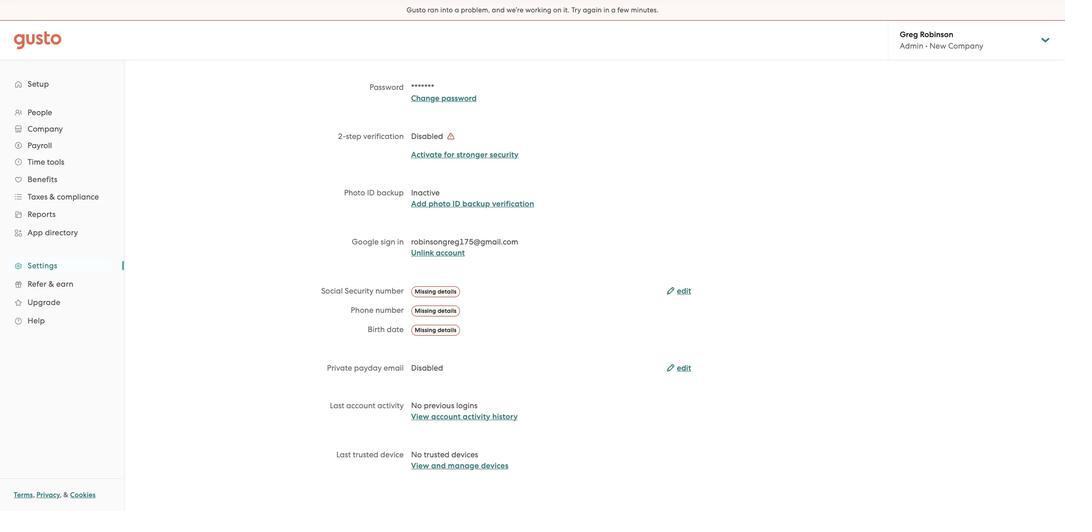 Task type: vqa. For each thing, say whether or not it's contained in the screenshot.
MISSING DETAILS to the top
yes



Task type: describe. For each thing, give the bounding box(es) containing it.
settings
[[28, 261, 57, 271]]

gusto ran into a problem, and we're working on it. try again in a few minutes.
[[407, 6, 659, 14]]

setup
[[28, 79, 49, 89]]

1 vertical spatial devices
[[481, 461, 509, 471]]

last trusted device
[[336, 450, 404, 460]]

2 edit button from the top
[[667, 363, 691, 374]]

greg
[[900, 30, 918, 39]]

disabled for email
[[411, 364, 443, 373]]

2 number from the top
[[376, 306, 404, 315]]

birth
[[368, 325, 385, 334]]

unlink
[[411, 248, 434, 258]]

privacy link
[[37, 491, 60, 500]]

no trusted devices view and manage devices
[[411, 450, 509, 471]]

account inside robinsongreg175@gmail.com unlink account
[[436, 248, 465, 258]]

trusted for no trusted devices view and manage devices
[[424, 450, 450, 460]]

details for social security number
[[438, 288, 457, 295]]

unlink account button
[[411, 248, 465, 259]]

activate
[[411, 150, 442, 160]]

setup link
[[9, 76, 115, 92]]

upgrade link
[[9, 294, 115, 311]]

view for view account activity history
[[411, 412, 429, 422]]

history
[[493, 412, 518, 422]]

terms , privacy , & cookies
[[14, 491, 96, 500]]

missing for birth date
[[415, 327, 436, 334]]

app
[[28, 228, 43, 237]]

social security number
[[321, 287, 404, 296]]

minutes.
[[631, 6, 659, 14]]

tools
[[47, 158, 64, 167]]

*******
[[411, 83, 434, 92]]

2 vertical spatial &
[[63, 491, 68, 500]]

phone number
[[351, 306, 404, 315]]

******* change password
[[411, 83, 477, 103]]

reports link
[[9, 206, 115, 223]]

social
[[321, 287, 343, 296]]

last for view and manage devices
[[336, 450, 351, 460]]

1 vertical spatial account
[[346, 401, 376, 410]]

add photo id backup verification button
[[411, 199, 535, 210]]

refer & earn
[[28, 280, 73, 289]]

compliance
[[57, 192, 99, 202]]

taxes & compliance
[[28, 192, 99, 202]]

home image
[[14, 31, 62, 49]]

earn
[[56, 280, 73, 289]]

& for earn
[[49, 280, 54, 289]]

logins
[[456, 401, 478, 410]]

refer & earn link
[[9, 276, 115, 293]]

terms
[[14, 491, 33, 500]]

taxes
[[28, 192, 48, 202]]

benefits
[[28, 175, 57, 184]]

1 horizontal spatial and
[[492, 6, 505, 14]]

disabled for verification
[[411, 132, 445, 141]]

1 vertical spatial in
[[397, 237, 404, 247]]

help link
[[9, 313, 115, 329]]

email
[[384, 364, 404, 373]]

step
[[346, 132, 361, 141]]

details for phone number
[[438, 308, 457, 314]]

we're
[[507, 6, 524, 14]]

directory
[[45, 228, 78, 237]]

company button
[[9, 121, 115, 137]]

payroll
[[28, 141, 52, 150]]

for
[[444, 150, 455, 160]]

no previous logins view account activity history
[[411, 401, 518, 422]]

refer
[[28, 280, 47, 289]]

no for view account activity history
[[411, 401, 422, 410]]

details for birth date
[[438, 327, 457, 334]]

change password button
[[411, 93, 477, 104]]

company inside greg robinson admin • new company
[[949, 41, 984, 51]]

photo id backup
[[344, 188, 404, 197]]

2-
[[338, 132, 346, 141]]

trusted for last trusted device
[[353, 450, 379, 460]]

robinsongreg175@gmail.com
[[411, 237, 518, 247]]

payroll button
[[9, 137, 115, 154]]

1 edit from the top
[[677, 287, 691, 296]]

view account activity history link
[[411, 412, 518, 422]]

•
[[926, 41, 928, 51]]

activate for stronger security link
[[411, 150, 519, 160]]

photo
[[429, 199, 451, 209]]

google
[[352, 237, 379, 247]]

settings link
[[9, 258, 115, 274]]

into
[[441, 6, 453, 14]]

phone
[[351, 306, 374, 315]]

try
[[572, 6, 581, 14]]

privacy
[[37, 491, 60, 500]]

0 vertical spatial verification
[[363, 132, 404, 141]]

stronger
[[457, 150, 488, 160]]

1 , from the left
[[33, 491, 35, 500]]

manage
[[448, 461, 479, 471]]

gusto
[[407, 6, 426, 14]]

gusto navigation element
[[0, 60, 124, 345]]

app directory
[[28, 228, 78, 237]]

benefits link
[[9, 171, 115, 188]]

birth date
[[368, 325, 404, 334]]

activate for stronger security
[[411, 150, 519, 160]]

google sign in
[[352, 237, 404, 247]]

time tools
[[28, 158, 64, 167]]

again
[[583, 6, 602, 14]]

missing details for social security number
[[415, 288, 457, 295]]

new
[[930, 41, 947, 51]]



Task type: locate. For each thing, give the bounding box(es) containing it.
private
[[327, 364, 352, 373]]

0 vertical spatial company
[[949, 41, 984, 51]]

2 disabled from the top
[[411, 364, 443, 373]]

it.
[[564, 6, 570, 14]]

,
[[33, 491, 35, 500], [60, 491, 62, 500]]

backup
[[377, 188, 404, 197], [463, 199, 490, 209]]

1 horizontal spatial backup
[[463, 199, 490, 209]]

activity down logins
[[463, 412, 491, 422]]

1 a from the left
[[455, 6, 459, 14]]

app directory link
[[9, 225, 115, 241]]

help
[[28, 316, 45, 326]]

2 trusted from the left
[[424, 450, 450, 460]]

0 vertical spatial missing details
[[415, 288, 457, 295]]

no inside no trusted devices view and manage devices
[[411, 450, 422, 460]]

cookies button
[[70, 490, 96, 501]]

1 number from the top
[[376, 287, 404, 296]]

reports
[[28, 210, 56, 219]]

password
[[442, 94, 477, 103]]

private payday email
[[327, 364, 404, 373]]

1 horizontal spatial id
[[453, 199, 461, 209]]

0 vertical spatial view
[[411, 412, 429, 422]]

2 missing details from the top
[[415, 308, 457, 314]]

0 horizontal spatial verification
[[363, 132, 404, 141]]

verification
[[363, 132, 404, 141], [492, 199, 535, 209]]

company down people
[[28, 124, 63, 134]]

people button
[[9, 104, 115, 121]]

missing details for phone number
[[415, 308, 457, 314]]

password
[[370, 83, 404, 92]]

2 vertical spatial account
[[431, 412, 461, 422]]

disabled up activate
[[411, 132, 445, 141]]

, left privacy
[[33, 491, 35, 500]]

1 vertical spatial missing details
[[415, 308, 457, 314]]

change
[[411, 94, 440, 103]]

device
[[381, 450, 404, 460]]

trusted
[[353, 450, 379, 460], [424, 450, 450, 460]]

view down previous
[[411, 412, 429, 422]]

1 disabled from the top
[[411, 132, 445, 141]]

disabled right email at the left
[[411, 364, 443, 373]]

1 missing from the top
[[415, 288, 436, 295]]

time tools button
[[9, 154, 115, 170]]

trusted inside no trusted devices view and manage devices
[[424, 450, 450, 460]]

a right into
[[455, 6, 459, 14]]

1 horizontal spatial devices
[[481, 461, 509, 471]]

1 vertical spatial verification
[[492, 199, 535, 209]]

1 horizontal spatial activity
[[463, 412, 491, 422]]

no inside no previous logins view account activity history
[[411, 401, 422, 410]]

1 vertical spatial missing
[[415, 308, 436, 314]]

1 vertical spatial backup
[[463, 199, 490, 209]]

0 horizontal spatial id
[[367, 188, 375, 197]]

0 horizontal spatial company
[[28, 124, 63, 134]]

1 vertical spatial and
[[431, 461, 446, 471]]

0 vertical spatial details
[[438, 288, 457, 295]]

1 trusted from the left
[[353, 450, 379, 460]]

2 vertical spatial missing details
[[415, 327, 457, 334]]

0 horizontal spatial a
[[455, 6, 459, 14]]

sign
[[381, 237, 395, 247]]

problem,
[[461, 6, 490, 14]]

edit
[[677, 287, 691, 296], [677, 364, 691, 373]]

2 details from the top
[[438, 308, 457, 314]]

and left manage
[[431, 461, 446, 471]]

1 horizontal spatial in
[[604, 6, 610, 14]]

3 missing from the top
[[415, 327, 436, 334]]

1 horizontal spatial verification
[[492, 199, 535, 209]]

security
[[345, 287, 374, 296]]

0 vertical spatial edit
[[677, 287, 691, 296]]

view
[[411, 412, 429, 422], [411, 461, 429, 471]]

view left manage
[[411, 461, 429, 471]]

taxes & compliance button
[[9, 189, 115, 205]]

0 vertical spatial in
[[604, 6, 610, 14]]

1 view from the top
[[411, 412, 429, 422]]

view inside no previous logins view account activity history
[[411, 412, 429, 422]]

& left the cookies button
[[63, 491, 68, 500]]

missing
[[415, 288, 436, 295], [415, 308, 436, 314], [415, 327, 436, 334]]

1 vertical spatial edit
[[677, 364, 691, 373]]

1 horizontal spatial company
[[949, 41, 984, 51]]

1 horizontal spatial ,
[[60, 491, 62, 500]]

2-step verification
[[338, 132, 404, 141]]

and
[[492, 6, 505, 14], [431, 461, 446, 471]]

1 horizontal spatial a
[[612, 6, 616, 14]]

1 vertical spatial details
[[438, 308, 457, 314]]

0 vertical spatial no
[[411, 401, 422, 410]]

, left cookies
[[60, 491, 62, 500]]

devices up manage
[[452, 450, 478, 460]]

a left the few
[[612, 6, 616, 14]]

0 vertical spatial account
[[436, 248, 465, 258]]

account down previous
[[431, 412, 461, 422]]

2 a from the left
[[612, 6, 616, 14]]

0 horizontal spatial and
[[431, 461, 446, 471]]

few
[[618, 6, 630, 14]]

2 view from the top
[[411, 461, 429, 471]]

0 horizontal spatial backup
[[377, 188, 404, 197]]

& inside dropdown button
[[50, 192, 55, 202]]

& inside 'link'
[[49, 280, 54, 289]]

view and manage devices link
[[411, 461, 509, 471]]

add
[[411, 199, 427, 209]]

and left the we're
[[492, 6, 505, 14]]

number up birth date
[[376, 306, 404, 315]]

missing for social security number
[[415, 288, 436, 295]]

1 vertical spatial disabled
[[411, 364, 443, 373]]

0 vertical spatial edit button
[[667, 286, 691, 297]]

1 vertical spatial view
[[411, 461, 429, 471]]

& right taxes
[[50, 192, 55, 202]]

account inside no previous logins view account activity history
[[431, 412, 461, 422]]

view for view and manage devices
[[411, 461, 429, 471]]

2 vertical spatial details
[[438, 327, 457, 334]]

no left previous
[[411, 401, 422, 410]]

in right sign
[[397, 237, 404, 247]]

verification inside inactive add photo id backup verification
[[492, 199, 535, 209]]

time
[[28, 158, 45, 167]]

list
[[0, 104, 124, 330]]

previous
[[424, 401, 455, 410]]

list containing people
[[0, 104, 124, 330]]

no right device
[[411, 450, 422, 460]]

& left earn
[[49, 280, 54, 289]]

0 horizontal spatial in
[[397, 237, 404, 247]]

1 vertical spatial no
[[411, 450, 422, 460]]

1 vertical spatial number
[[376, 306, 404, 315]]

0 vertical spatial backup
[[377, 188, 404, 197]]

1 vertical spatial &
[[49, 280, 54, 289]]

1 vertical spatial activity
[[463, 412, 491, 422]]

trusted left device
[[353, 450, 379, 460]]

inactive
[[411, 188, 440, 197]]

2 no from the top
[[411, 450, 422, 460]]

no for view and manage devices
[[411, 450, 422, 460]]

1 no from the top
[[411, 401, 422, 410]]

details
[[438, 288, 457, 295], [438, 308, 457, 314], [438, 327, 457, 334]]

0 vertical spatial activity
[[378, 401, 404, 410]]

disabled
[[411, 132, 445, 141], [411, 364, 443, 373]]

edit button
[[667, 286, 691, 297], [667, 363, 691, 374]]

number up phone number on the bottom
[[376, 287, 404, 296]]

3 details from the top
[[438, 327, 457, 334]]

trusted up view and manage devices link
[[424, 450, 450, 460]]

working
[[526, 6, 552, 14]]

account
[[436, 248, 465, 258], [346, 401, 376, 410], [431, 412, 461, 422]]

greg robinson admin • new company
[[900, 30, 984, 51]]

upgrade
[[28, 298, 60, 307]]

1 vertical spatial id
[[453, 199, 461, 209]]

devices
[[452, 450, 478, 460], [481, 461, 509, 471]]

view inside no trusted devices view and manage devices
[[411, 461, 429, 471]]

0 horizontal spatial devices
[[452, 450, 478, 460]]

cookies
[[70, 491, 96, 500]]

& for compliance
[[50, 192, 55, 202]]

security
[[490, 150, 519, 160]]

missing details for birth date
[[415, 327, 457, 334]]

2 , from the left
[[60, 491, 62, 500]]

0 horizontal spatial activity
[[378, 401, 404, 410]]

admin
[[900, 41, 924, 51]]

activity
[[378, 401, 404, 410], [463, 412, 491, 422]]

robinsongreg175@gmail.com unlink account
[[411, 237, 518, 258]]

1 vertical spatial last
[[336, 450, 351, 460]]

ran
[[428, 6, 439, 14]]

and inside no trusted devices view and manage devices
[[431, 461, 446, 471]]

1 missing details from the top
[[415, 288, 457, 295]]

activity inside no previous logins view account activity history
[[463, 412, 491, 422]]

0 vertical spatial &
[[50, 192, 55, 202]]

1 details from the top
[[438, 288, 457, 295]]

backup right photo
[[463, 199, 490, 209]]

terms link
[[14, 491, 33, 500]]

last for view account activity history
[[330, 401, 345, 410]]

account down robinsongreg175@gmail.com
[[436, 248, 465, 258]]

date
[[387, 325, 404, 334]]

no
[[411, 401, 422, 410], [411, 450, 422, 460]]

3 missing details from the top
[[415, 327, 457, 334]]

2 missing from the top
[[415, 308, 436, 314]]

1 vertical spatial company
[[28, 124, 63, 134]]

0 vertical spatial missing
[[415, 288, 436, 295]]

missing for phone number
[[415, 308, 436, 314]]

on
[[553, 6, 562, 14]]

company right new
[[949, 41, 984, 51]]

0 horizontal spatial trusted
[[353, 450, 379, 460]]

2 vertical spatial missing
[[415, 327, 436, 334]]

inactive add photo id backup verification
[[411, 188, 535, 209]]

module__icon___go7vc image
[[448, 133, 455, 140]]

0 vertical spatial id
[[367, 188, 375, 197]]

0 vertical spatial and
[[492, 6, 505, 14]]

0 vertical spatial disabled
[[411, 132, 445, 141]]

1 horizontal spatial trusted
[[424, 450, 450, 460]]

backup inside inactive add photo id backup verification
[[463, 199, 490, 209]]

0 vertical spatial number
[[376, 287, 404, 296]]

last account activity
[[330, 401, 404, 410]]

robinson
[[920, 30, 954, 39]]

payday
[[354, 364, 382, 373]]

in right again
[[604, 6, 610, 14]]

account down private payday email on the bottom left
[[346, 401, 376, 410]]

1 vertical spatial edit button
[[667, 363, 691, 374]]

activity down email at the left
[[378, 401, 404, 410]]

2 edit from the top
[[677, 364, 691, 373]]

backup left inactive
[[377, 188, 404, 197]]

0 horizontal spatial ,
[[33, 491, 35, 500]]

0 vertical spatial last
[[330, 401, 345, 410]]

0 vertical spatial devices
[[452, 450, 478, 460]]

id inside inactive add photo id backup verification
[[453, 199, 461, 209]]

1 edit button from the top
[[667, 286, 691, 297]]

devices right manage
[[481, 461, 509, 471]]

number
[[376, 287, 404, 296], [376, 306, 404, 315]]

company inside dropdown button
[[28, 124, 63, 134]]

photo
[[344, 188, 365, 197]]

id
[[367, 188, 375, 197], [453, 199, 461, 209]]

company
[[949, 41, 984, 51], [28, 124, 63, 134]]



